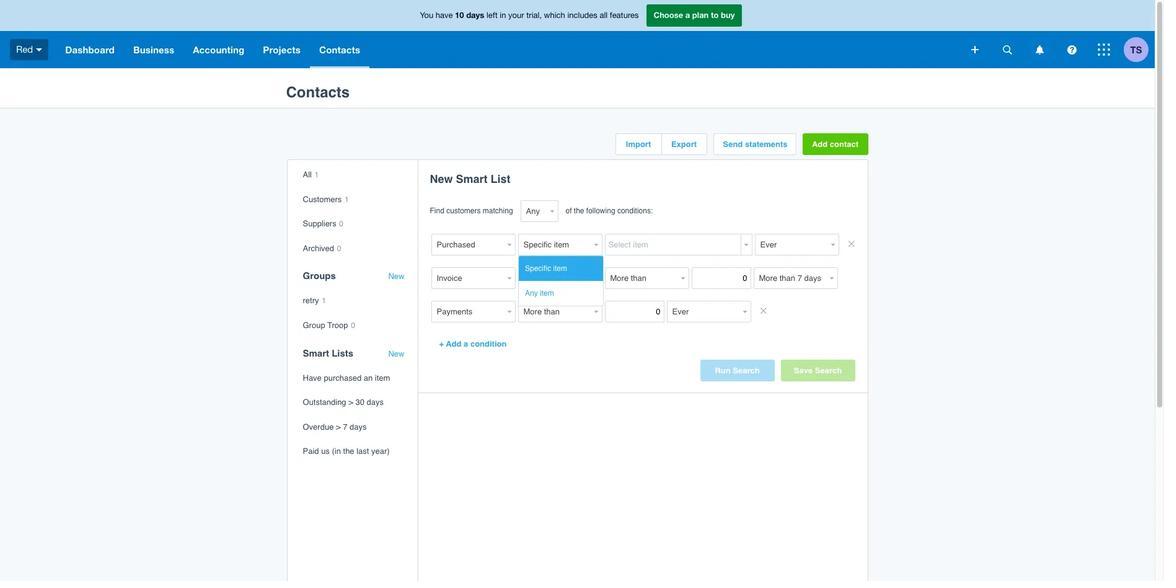 Task type: vqa. For each thing, say whether or not it's contained in the screenshot.
Run Search's Search
yes



Task type: describe. For each thing, give the bounding box(es) containing it.
trial,
[[527, 11, 542, 20]]

troop
[[328, 321, 348, 330]]

year)
[[372, 447, 390, 456]]

in
[[500, 11, 506, 20]]

send
[[723, 140, 743, 149]]

10
[[455, 10, 464, 20]]

(in
[[332, 447, 341, 456]]

purchased
[[324, 373, 362, 382]]

retry
[[303, 296, 319, 305]]

paid us (in the last year)
[[303, 447, 390, 456]]

have purchased an item
[[303, 373, 390, 382]]

any
[[525, 289, 538, 298]]

statements
[[745, 140, 788, 149]]

item for specific item
[[553, 264, 567, 273]]

days for 7
[[350, 422, 367, 431]]

groups
[[303, 271, 336, 281]]

new smart list
[[430, 172, 511, 185]]

+
[[439, 339, 444, 349]]

condition
[[471, 339, 507, 349]]

an
[[364, 373, 373, 382]]

conditions:
[[618, 207, 653, 215]]

projects
[[263, 44, 301, 55]]

import
[[626, 140, 651, 149]]

a inside button
[[464, 339, 468, 349]]

have
[[303, 373, 322, 382]]

export button
[[662, 134, 707, 154]]

dashboard link
[[56, 31, 124, 68]]

item for any item
[[540, 289, 554, 298]]

have
[[436, 11, 453, 20]]

find customers matching
[[430, 207, 513, 215]]

lists
[[332, 348, 354, 358]]

specific item
[[525, 264, 567, 273]]

choose
[[654, 10, 684, 20]]

projects button
[[254, 31, 310, 68]]

following
[[587, 207, 616, 215]]

save search button
[[781, 360, 856, 381]]

all 1
[[303, 170, 319, 179]]

any item
[[525, 289, 554, 298]]

buy
[[721, 10, 735, 20]]

business button
[[124, 31, 184, 68]]

left
[[487, 11, 498, 20]]

> for outstanding
[[349, 398, 353, 407]]

days for 10
[[466, 10, 485, 20]]

run search
[[715, 366, 760, 375]]

30
[[356, 398, 365, 407]]

retry 1
[[303, 296, 326, 305]]

1 vertical spatial contacts
[[286, 84, 350, 101]]

plan
[[693, 10, 709, 20]]

0 for archived
[[337, 244, 341, 253]]

customers
[[303, 194, 342, 204]]

1 for groups
[[322, 297, 326, 305]]

features
[[610, 11, 639, 20]]

1 for all
[[345, 195, 349, 204]]

dashboard
[[65, 44, 115, 55]]

which
[[544, 11, 565, 20]]

svg image inside red popup button
[[36, 48, 42, 51]]

0 horizontal spatial the
[[343, 447, 354, 456]]

0 horizontal spatial svg image
[[972, 46, 979, 53]]

search for run search
[[733, 366, 760, 375]]

matching
[[483, 207, 513, 215]]

banner containing ts
[[0, 0, 1155, 68]]

your
[[509, 11, 524, 20]]

0 for suppliers
[[339, 220, 344, 228]]

outstanding
[[303, 398, 346, 407]]

> for overdue
[[336, 422, 341, 431]]

red
[[16, 44, 33, 54]]

search for save search
[[815, 366, 842, 375]]

to
[[711, 10, 719, 20]]

smart lists
[[303, 348, 354, 358]]

suppliers 0
[[303, 219, 344, 228]]

new link for groups
[[389, 272, 405, 282]]

customers 1
[[303, 194, 349, 204]]

archived 0
[[303, 244, 341, 253]]



Task type: locate. For each thing, give the bounding box(es) containing it.
svg image
[[1098, 43, 1111, 56], [972, 46, 979, 53]]

0 horizontal spatial search
[[733, 366, 760, 375]]

1 right all
[[315, 171, 319, 179]]

1 horizontal spatial search
[[815, 366, 842, 375]]

0 right the troop
[[351, 321, 355, 330]]

1 vertical spatial add
[[446, 339, 462, 349]]

add right + at the bottom left
[[446, 339, 462, 349]]

overdue
[[303, 422, 334, 431]]

1 vertical spatial item
[[540, 289, 554, 298]]

add contact
[[812, 140, 859, 149]]

1 vertical spatial a
[[464, 339, 468, 349]]

the right of
[[574, 207, 585, 215]]

1
[[315, 171, 319, 179], [345, 195, 349, 204], [322, 297, 326, 305]]

ts
[[1131, 44, 1143, 55]]

contacts inside 'dropdown button'
[[319, 44, 360, 55]]

all
[[600, 11, 608, 20]]

a left "condition"
[[464, 339, 468, 349]]

+ add a condition button
[[430, 333, 516, 355]]

2 vertical spatial 1
[[322, 297, 326, 305]]

ts button
[[1124, 31, 1155, 68]]

0 vertical spatial add
[[812, 140, 828, 149]]

1 horizontal spatial a
[[686, 10, 690, 20]]

1 horizontal spatial the
[[574, 207, 585, 215]]

1 horizontal spatial 1
[[322, 297, 326, 305]]

1 inside "customers 1"
[[345, 195, 349, 204]]

0 horizontal spatial a
[[464, 339, 468, 349]]

1 horizontal spatial svg image
[[1098, 43, 1111, 56]]

run
[[715, 366, 731, 375]]

the right '(in'
[[343, 447, 354, 456]]

item
[[553, 264, 567, 273], [540, 289, 554, 298], [375, 373, 390, 382]]

new for groups new link
[[389, 272, 405, 281]]

send statements button
[[714, 134, 796, 154]]

1 vertical spatial smart
[[303, 348, 329, 358]]

1 inside "all 1"
[[315, 171, 319, 179]]

1 vertical spatial 1
[[345, 195, 349, 204]]

accounting
[[193, 44, 245, 55]]

contacts
[[319, 44, 360, 55], [286, 84, 350, 101]]

0 vertical spatial days
[[466, 10, 485, 20]]

group troop 0
[[303, 321, 355, 330]]

1 vertical spatial the
[[343, 447, 354, 456]]

0 horizontal spatial >
[[336, 422, 341, 431]]

add inside button
[[446, 339, 462, 349]]

new
[[430, 172, 453, 185], [389, 272, 405, 281], [389, 349, 405, 358]]

1 search from the left
[[733, 366, 760, 375]]

1 horizontal spatial smart
[[456, 172, 488, 185]]

overdue > 7 days
[[303, 422, 367, 431]]

None text field
[[518, 234, 591, 256], [605, 267, 678, 289], [754, 267, 827, 289], [431, 301, 504, 322], [518, 301, 591, 322], [605, 301, 665, 322], [518, 234, 591, 256], [605, 267, 678, 289], [754, 267, 827, 289], [431, 301, 504, 322], [518, 301, 591, 322], [605, 301, 665, 322]]

red button
[[0, 31, 56, 68]]

new for new link associated with smart lists
[[389, 349, 405, 358]]

+ add a condition
[[439, 339, 507, 349]]

you have 10 days left in your trial, which includes all features
[[420, 10, 639, 20]]

0 right archived
[[337, 244, 341, 253]]

item right specific
[[553, 264, 567, 273]]

group
[[303, 321, 325, 330]]

send statements
[[723, 140, 788, 149]]

days for 30
[[367, 398, 384, 407]]

business
[[133, 44, 174, 55]]

0 vertical spatial contacts
[[319, 44, 360, 55]]

item right an
[[375, 373, 390, 382]]

save search
[[794, 366, 842, 375]]

2 new link from the top
[[389, 349, 405, 359]]

svg image
[[1003, 45, 1012, 54], [1036, 45, 1044, 54], [1068, 45, 1077, 54], [36, 48, 42, 51]]

0
[[339, 220, 344, 228], [337, 244, 341, 253], [351, 321, 355, 330]]

you
[[420, 11, 434, 20]]

days right 7
[[350, 422, 367, 431]]

1 horizontal spatial >
[[349, 398, 353, 407]]

0 inside archived 0
[[337, 244, 341, 253]]

a left plan
[[686, 10, 690, 20]]

1 inside retry 1
[[322, 297, 326, 305]]

0 horizontal spatial 1
[[315, 171, 319, 179]]

0 vertical spatial 0
[[339, 220, 344, 228]]

1 right "retry"
[[322, 297, 326, 305]]

0 vertical spatial new link
[[389, 272, 405, 282]]

item right any
[[540, 289, 554, 298]]

2 vertical spatial days
[[350, 422, 367, 431]]

Outstanding text field
[[518, 267, 591, 289]]

0 vertical spatial >
[[349, 398, 353, 407]]

smart
[[456, 172, 488, 185], [303, 348, 329, 358]]

add
[[812, 140, 828, 149], [446, 339, 462, 349]]

new link for smart lists
[[389, 349, 405, 359]]

search right run
[[733, 366, 760, 375]]

last
[[357, 447, 369, 456]]

add contact button
[[803, 133, 869, 155]]

1 vertical spatial 0
[[337, 244, 341, 253]]

All text field
[[521, 200, 547, 222]]

0 inside suppliers 0
[[339, 220, 344, 228]]

0 right suppliers
[[339, 220, 344, 228]]

0 vertical spatial a
[[686, 10, 690, 20]]

2 search from the left
[[815, 366, 842, 375]]

new link
[[389, 272, 405, 282], [389, 349, 405, 359]]

days right 30
[[367, 398, 384, 407]]

import button
[[616, 134, 661, 154]]

contact
[[830, 140, 859, 149]]

1 horizontal spatial add
[[812, 140, 828, 149]]

contacts down contacts 'dropdown button'
[[286, 84, 350, 101]]

days inside banner
[[466, 10, 485, 20]]

1 right customers
[[345, 195, 349, 204]]

of
[[566, 207, 572, 215]]

specific
[[525, 264, 551, 273]]

us
[[321, 447, 330, 456]]

all
[[303, 170, 312, 179]]

days right 10
[[466, 10, 485, 20]]

smart up the have at bottom
[[303, 348, 329, 358]]

Select item text field
[[605, 234, 741, 256]]

outstanding > 30 days
[[303, 398, 384, 407]]

>
[[349, 398, 353, 407], [336, 422, 341, 431]]

export
[[672, 140, 697, 149]]

customers
[[447, 207, 481, 215]]

new for new smart list
[[430, 172, 453, 185]]

1 vertical spatial >
[[336, 422, 341, 431]]

banner
[[0, 0, 1155, 68]]

search right save
[[815, 366, 842, 375]]

suppliers
[[303, 219, 337, 228]]

search
[[733, 366, 760, 375], [815, 366, 842, 375]]

choose a plan to buy
[[654, 10, 735, 20]]

2 vertical spatial 0
[[351, 321, 355, 330]]

0 vertical spatial new
[[430, 172, 453, 185]]

> left 7
[[336, 422, 341, 431]]

7
[[343, 422, 348, 431]]

paid
[[303, 447, 319, 456]]

run search button
[[700, 360, 775, 381]]

a
[[686, 10, 690, 20], [464, 339, 468, 349]]

1 vertical spatial days
[[367, 398, 384, 407]]

2 vertical spatial new
[[389, 349, 405, 358]]

smart left the list at the left top of page
[[456, 172, 488, 185]]

1 new link from the top
[[389, 272, 405, 282]]

save
[[794, 366, 813, 375]]

0 vertical spatial item
[[553, 264, 567, 273]]

accounting button
[[184, 31, 254, 68]]

list
[[491, 172, 511, 185]]

1 vertical spatial new
[[389, 272, 405, 281]]

days
[[466, 10, 485, 20], [367, 398, 384, 407], [350, 422, 367, 431]]

contacts right projects popup button
[[319, 44, 360, 55]]

archived
[[303, 244, 334, 253]]

> left 30
[[349, 398, 353, 407]]

contacts button
[[310, 31, 370, 68]]

includes
[[568, 11, 598, 20]]

of the following conditions:
[[566, 207, 653, 215]]

add left contact
[[812, 140, 828, 149]]

0 vertical spatial the
[[574, 207, 585, 215]]

2 vertical spatial item
[[375, 373, 390, 382]]

0 inside "group troop 0"
[[351, 321, 355, 330]]

0 vertical spatial 1
[[315, 171, 319, 179]]

0 horizontal spatial add
[[446, 339, 462, 349]]

2 horizontal spatial 1
[[345, 195, 349, 204]]

the
[[574, 207, 585, 215], [343, 447, 354, 456]]

1 vertical spatial new link
[[389, 349, 405, 359]]

None text field
[[431, 234, 504, 256], [755, 234, 828, 256], [431, 267, 504, 289], [692, 267, 751, 289], [667, 301, 740, 322], [431, 234, 504, 256], [755, 234, 828, 256], [431, 267, 504, 289], [692, 267, 751, 289], [667, 301, 740, 322]]

find
[[430, 207, 445, 215]]

0 horizontal spatial smart
[[303, 348, 329, 358]]

add inside button
[[812, 140, 828, 149]]

0 vertical spatial smart
[[456, 172, 488, 185]]



